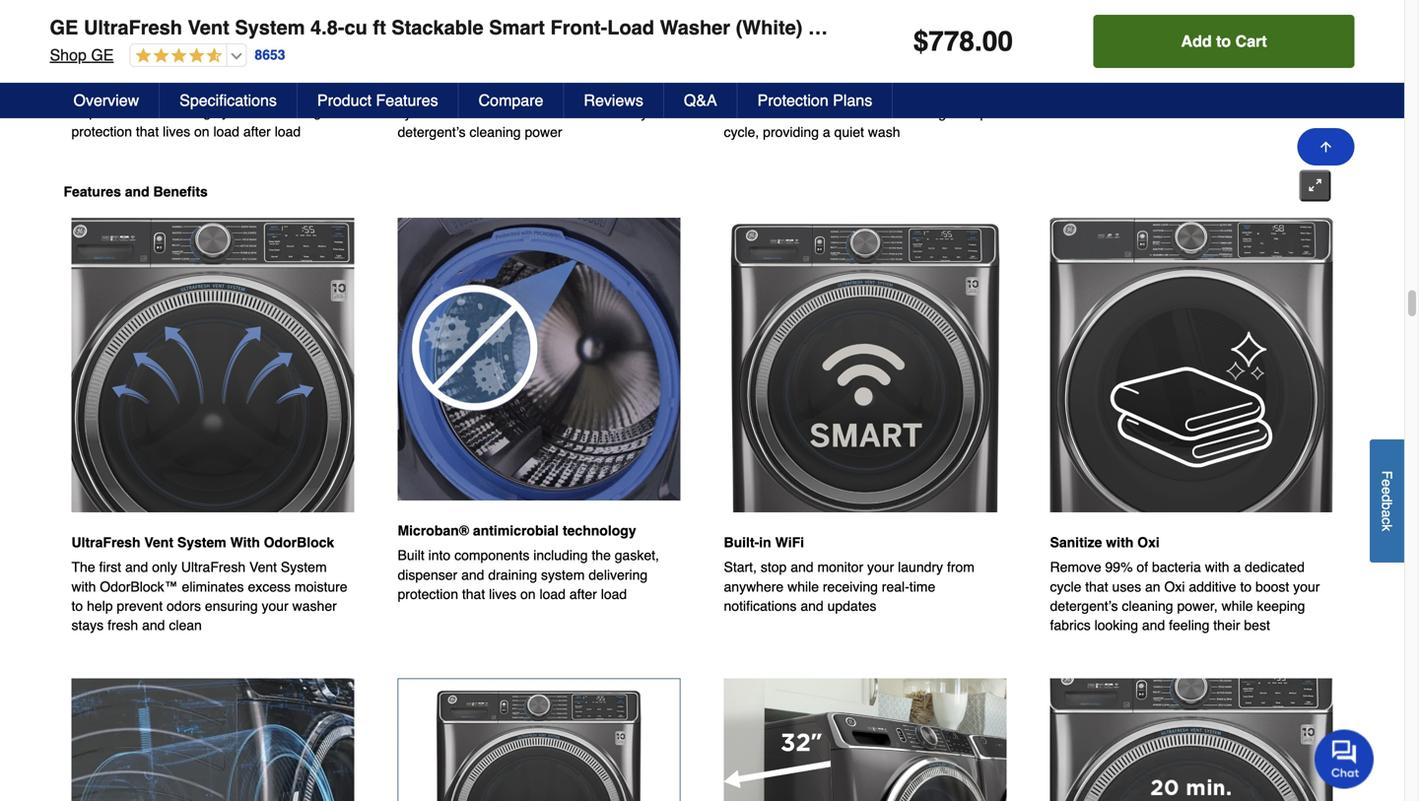 Task type: vqa. For each thing, say whether or not it's contained in the screenshot.


Task type: locate. For each thing, give the bounding box(es) containing it.
with down the
[[71, 579, 96, 595]]

protection
[[71, 123, 132, 139], [398, 586, 458, 602]]

vent up 4.6 stars image
[[188, 16, 229, 39]]

0 vertical spatial bacteria
[[500, 86, 549, 102]]

minute
[[1164, 86, 1206, 102]]

to up stays
[[71, 598, 83, 614]]

sanitize
[[1050, 535, 1102, 550]]

1 horizontal spatial features
[[376, 91, 438, 109]]

to up best
[[1240, 579, 1252, 595]]

into
[[102, 85, 124, 101], [428, 548, 451, 563]]

1 horizontal spatial the
[[592, 548, 611, 563]]

0 vertical spatial protection
[[71, 123, 132, 139]]

1 vertical spatial detergent's
[[1050, 598, 1118, 614]]

0 vertical spatial 99%
[[453, 86, 481, 102]]

bacteria
[[500, 86, 549, 102], [1152, 559, 1201, 575]]

an inside sanitize with oxi remove 99% of bacteria with a dedicated cycle that uses an oxi additive to boost your detergent's cleaning power, while keeping fabrics looking and feeling their best
[[1145, 579, 1161, 595]]

99% up looking
[[1105, 559, 1133, 575]]

a inside remove 99% of bacteria with a dedicated cycle that uses an oxi additive to boost your detergent's cleaning power
[[581, 86, 589, 102]]

0 horizontal spatial built
[[71, 85, 98, 101]]

system down odorblock
[[281, 559, 327, 575]]

while down the monitor
[[788, 579, 819, 595]]

oxi up power
[[512, 105, 533, 121]]

providing
[[763, 124, 819, 140]]

e
[[1379, 479, 1395, 487], [1379, 487, 1395, 495]]

remove down sanitize
[[1050, 559, 1102, 575]]

a inside sanitize with oxi remove 99% of bacteria with a dedicated cycle that uses an oxi additive to boost your detergent's cleaning power, while keeping fabrics looking and feeling their best
[[1233, 559, 1241, 575]]

1 horizontal spatial built
[[398, 548, 425, 563]]

f e e d b a c k button
[[1370, 439, 1404, 563]]

99% inside sanitize with oxi remove 99% of bacteria with a dedicated cycle that uses an oxi additive to boost your detergent's cleaning power, while keeping fabrics looking and feeling their best
[[1105, 559, 1133, 575]]

1 vertical spatial cleaning
[[1122, 598, 1173, 614]]

1 vertical spatial 99%
[[1105, 559, 1133, 575]]

load
[[607, 16, 654, 39]]

0 horizontal spatial system
[[215, 104, 259, 120]]

and inside sanitize with oxi remove 99% of bacteria with a dedicated cycle that uses an oxi additive to boost your detergent's cleaning power, while keeping fabrics looking and feeling their best
[[1142, 617, 1165, 633]]

detergent's up fabrics
[[1050, 598, 1118, 614]]

microban®
[[71, 60, 143, 76], [398, 523, 469, 539]]

1 vertical spatial antimicrobial
[[473, 523, 559, 539]]

e up b on the right of page
[[1379, 487, 1395, 495]]

system
[[215, 104, 259, 120], [541, 567, 585, 583]]

overview
[[73, 91, 139, 109]]

0 horizontal spatial antimicrobial
[[147, 60, 233, 76]]

of down ge ultrafresh vent system 4.8-cu ft stackable smart front-load washer (white) energy star
[[484, 86, 496, 102]]

oxi up power,
[[1164, 579, 1185, 595]]

features left benefits
[[64, 184, 121, 199]]

a inside f e e d b a c k button
[[1379, 510, 1395, 518]]

2 horizontal spatial the
[[950, 105, 969, 121]]

add
[[1181, 32, 1212, 50]]

1 horizontal spatial of
[[1137, 559, 1148, 575]]

bacteria up power
[[500, 86, 549, 102]]

e up d
[[1379, 479, 1395, 487]]

0 horizontal spatial an
[[493, 105, 508, 121]]

compare button
[[459, 83, 564, 118]]

1 horizontal spatial lives
[[489, 586, 517, 602]]

0 vertical spatial the
[[266, 85, 285, 101]]

1 horizontal spatial 99%
[[1105, 559, 1133, 575]]

0 horizontal spatial components
[[128, 85, 203, 101]]

of up looking
[[1137, 559, 1148, 575]]

detergent's down product features button
[[398, 124, 466, 140]]

1 horizontal spatial wash
[[1210, 86, 1242, 102]]

uses
[[460, 105, 489, 121], [1112, 579, 1141, 595]]

oxi
[[512, 105, 533, 121], [1138, 535, 1160, 550], [1164, 579, 1185, 595]]

the
[[71, 559, 95, 575]]

your up real-
[[867, 559, 894, 575]]

a up their on the bottom right
[[1233, 559, 1241, 575]]

on
[[194, 123, 210, 139], [520, 586, 536, 602]]

boost up the keeping
[[1256, 579, 1289, 595]]

0 vertical spatial an
[[493, 105, 508, 121]]

items
[[1090, 105, 1123, 121]]

1 horizontal spatial microban® antimicrobial technology built into components including the gasket, dispenser and draining system delivering protection that lives on load after load
[[398, 523, 659, 602]]

0 horizontal spatial including
[[207, 85, 262, 101]]

dedicated
[[592, 86, 652, 102], [1245, 559, 1305, 575]]

0 vertical spatial oxi
[[512, 105, 533, 121]]

product
[[317, 91, 372, 109]]

your down excess
[[262, 598, 289, 614]]

ge up shop
[[50, 16, 78, 39]]

1 horizontal spatial gasket,
[[615, 548, 659, 563]]

boost inside remove 99% of bacteria with a dedicated cycle that uses an oxi additive to boost your detergent's cleaning power
[[603, 105, 637, 121]]

time
[[812, 86, 838, 102], [910, 579, 936, 595]]

1 vertical spatial ge
[[91, 46, 114, 64]]

99% inside remove 99% of bacteria with a dedicated cycle that uses an oxi additive to boost your detergent's cleaning power
[[453, 86, 481, 102]]

cleaning down compare
[[470, 124, 521, 140]]

your
[[641, 105, 668, 121], [867, 559, 894, 575], [1293, 579, 1320, 595], [262, 598, 289, 614]]

0 vertical spatial technology
[[236, 60, 310, 76]]

cycle
[[398, 105, 429, 121], [1050, 579, 1082, 595]]

features right product
[[376, 91, 438, 109]]

1 vertical spatial while
[[1222, 598, 1253, 614]]

with right sanitize
[[1106, 535, 1134, 550]]

bacteria inside sanitize with oxi remove 99% of bacteria with a dedicated cycle that uses an oxi additive to boost your detergent's cleaning power, while keeping fabrics looking and feeling their best
[[1152, 559, 1201, 575]]

0 vertical spatial system
[[235, 16, 305, 39]]

cycle right product
[[398, 105, 429, 121]]

1 horizontal spatial technology
[[563, 523, 636, 539]]

a left quiet
[[823, 124, 831, 140]]

0 vertical spatial cycle
[[398, 105, 429, 121]]

0 horizontal spatial cleaning
[[470, 124, 521, 140]]

a left fast
[[1108, 86, 1115, 102]]

antimicrobial
[[147, 60, 233, 76], [473, 523, 559, 539]]

0 vertical spatial wash
[[1210, 86, 1242, 102]]

bacteria up power,
[[1152, 559, 1201, 575]]

1 vertical spatial vent
[[144, 535, 173, 550]]

a up k
[[1379, 510, 1395, 518]]

0 vertical spatial antimicrobial
[[147, 60, 233, 76]]

boost left the q&a
[[603, 105, 637, 121]]

2 horizontal spatial oxi
[[1164, 579, 1185, 595]]

0 horizontal spatial on
[[194, 123, 210, 139]]

fresh
[[107, 617, 138, 633]]

laundry
[[898, 559, 943, 575]]

0 horizontal spatial uses
[[460, 105, 489, 121]]

0 vertical spatial detergent's
[[398, 124, 466, 140]]

1 vertical spatial an
[[1145, 579, 1161, 595]]

0 vertical spatial vent
[[188, 16, 229, 39]]

0 vertical spatial uses
[[460, 105, 489, 121]]

senses
[[956, 86, 1000, 102]]

gasket,
[[289, 85, 333, 101], [615, 548, 659, 563]]

0 vertical spatial delivering
[[262, 104, 321, 120]]

0 horizontal spatial 99%
[[453, 86, 481, 102]]

cycle up fabrics
[[1050, 579, 1082, 595]]

with up power
[[553, 86, 577, 102]]

your inside ultrafresh vent system with odorblock the first and only ultrafresh vent system with odorblock™ eliminates excess moisture to help prevent odors ensuring your washer stays fresh and clean
[[262, 598, 289, 614]]

quick wash cycle provides a fast 20 minute wash for lightly soiled items
[[1050, 61, 1301, 121]]

an
[[493, 105, 508, 121], [1145, 579, 1161, 595]]

1 vertical spatial into
[[428, 548, 451, 563]]

0 vertical spatial cleaning
[[470, 124, 521, 140]]

protection plans
[[758, 91, 872, 109]]

receiving
[[823, 579, 878, 595]]

f
[[1379, 471, 1395, 479]]

arrow up image
[[1318, 139, 1334, 155]]

0 vertical spatial draining
[[162, 104, 211, 120]]

shop
[[50, 46, 87, 64]]

time up uneven
[[812, 86, 838, 102]]

1 horizontal spatial time
[[910, 579, 936, 595]]

0 horizontal spatial additive
[[536, 105, 584, 121]]

0 vertical spatial dedicated
[[592, 86, 652, 102]]

0 vertical spatial time
[[812, 86, 838, 102]]

washer
[[292, 598, 337, 614]]

1 vertical spatial system
[[541, 567, 585, 583]]

2 vertical spatial technology
[[563, 523, 636, 539]]

0 horizontal spatial bacteria
[[500, 86, 549, 102]]

detergent's inside remove 99% of bacteria with a dedicated cycle that uses an oxi additive to boost your detergent's cleaning power
[[398, 124, 466, 140]]

with
[[553, 86, 577, 102], [1106, 535, 1134, 550], [1205, 559, 1230, 575], [71, 579, 96, 595]]

your inside sanitize with oxi remove 99% of bacteria with a dedicated cycle that uses an oxi additive to boost your detergent's cleaning power, while keeping fabrics looking and feeling their best
[[1293, 579, 1320, 595]]

1 horizontal spatial protection
[[398, 586, 458, 602]]

0 vertical spatial additive
[[536, 105, 584, 121]]

cart
[[1236, 32, 1267, 50]]

cycle,
[[724, 124, 759, 140]]

1 horizontal spatial an
[[1145, 579, 1161, 595]]

odorblock™
[[100, 579, 178, 595]]

built
[[71, 85, 98, 101], [398, 548, 425, 563]]

0 horizontal spatial cycle
[[398, 105, 429, 121]]

that inside sanitize with oxi remove 99% of bacteria with a dedicated cycle that uses an oxi additive to boost your detergent's cleaning power, while keeping fabrics looking and feeling their best
[[1085, 579, 1108, 595]]

a down the 'front-'
[[581, 86, 589, 102]]

moisture
[[295, 579, 348, 595]]

built-
[[724, 535, 759, 550]]

system up 8653
[[235, 16, 305, 39]]

additive up power,
[[1189, 579, 1237, 595]]

remove down stackable
[[398, 86, 449, 102]]

benefits
[[153, 184, 208, 199]]

4.6 stars image
[[131, 47, 222, 66]]

microban® antimicrobial technology built into components including the gasket, dispenser and draining system delivering protection that lives on load after load
[[71, 60, 333, 139], [398, 523, 659, 602]]

cycle inside sanitize with oxi remove 99% of bacteria with a dedicated cycle that uses an oxi additive to boost your detergent's cleaning power, while keeping fabrics looking and feeling their best
[[1050, 579, 1082, 595]]

including
[[207, 85, 262, 101], [533, 548, 588, 563]]

0 horizontal spatial while
[[788, 579, 819, 595]]

ultrafresh up eliminates on the bottom
[[181, 559, 246, 575]]

time down "laundry"
[[910, 579, 936, 595]]

dedicated down load on the left top of page
[[592, 86, 652, 102]]

draining
[[162, 104, 211, 120], [488, 567, 537, 583]]

load
[[213, 123, 239, 139], [275, 123, 301, 139], [540, 586, 566, 602], [601, 586, 627, 602]]

0 vertical spatial while
[[788, 579, 819, 595]]

1 vertical spatial the
[[950, 105, 969, 121]]

dedicated up the keeping
[[1245, 559, 1305, 575]]

cleaning up looking
[[1122, 598, 1173, 614]]

provides
[[1050, 86, 1104, 102]]

to
[[1216, 32, 1231, 50], [588, 105, 599, 121], [1240, 579, 1252, 595], [71, 598, 83, 614]]

delivering
[[262, 104, 321, 120], [589, 567, 648, 583]]

0 vertical spatial ge
[[50, 16, 78, 39]]

overview button
[[54, 83, 160, 118]]

1 vertical spatial features
[[64, 184, 121, 199]]

1 horizontal spatial remove
[[1050, 559, 1102, 575]]

1 horizontal spatial additive
[[1189, 579, 1237, 595]]

your left the q&a
[[641, 105, 668, 121]]

1 horizontal spatial cleaning
[[1122, 598, 1173, 614]]

0 horizontal spatial after
[[243, 123, 271, 139]]

features
[[376, 91, 438, 109], [64, 184, 121, 199]]

wash left for
[[1210, 86, 1242, 102]]

anywhere
[[724, 579, 784, 595]]

additive up power
[[536, 105, 584, 121]]

specifications button
[[160, 83, 298, 118]]

protection plans button
[[738, 83, 893, 118]]

uneven
[[822, 105, 867, 121]]

an inside remove 99% of bacteria with a dedicated cycle that uses an oxi additive to boost your detergent's cleaning power
[[493, 105, 508, 121]]

2 e from the top
[[1379, 487, 1395, 495]]

system left with
[[177, 535, 226, 550]]

0 horizontal spatial dedicated
[[592, 86, 652, 102]]

to inside button
[[1216, 32, 1231, 50]]

ultrafresh up first
[[71, 535, 140, 550]]

fast
[[1119, 86, 1141, 102]]

uses down ge ultrafresh vent system 4.8-cu ft stackable smart front-load washer (white) energy star
[[460, 105, 489, 121]]

0 horizontal spatial technology
[[236, 60, 310, 76]]

0 horizontal spatial wash
[[868, 124, 900, 140]]

0 horizontal spatial the
[[266, 85, 285, 101]]

of
[[484, 86, 496, 102], [1137, 559, 1148, 575]]

with inside remove 99% of bacteria with a dedicated cycle that uses an oxi additive to boost your detergent's cleaning power
[[553, 86, 577, 102]]

ultrafresh up 4.6 stars image
[[84, 16, 182, 39]]

keeping
[[1257, 598, 1305, 614]]

to right add on the right top
[[1216, 32, 1231, 50]]

0 horizontal spatial delivering
[[262, 104, 321, 120]]

to right compare button
[[588, 105, 599, 121]]

wash down loads
[[868, 124, 900, 140]]

plans
[[833, 91, 872, 109]]

uses up looking
[[1112, 579, 1141, 595]]

the
[[266, 85, 285, 101], [950, 105, 969, 121], [592, 548, 611, 563]]

boost
[[603, 105, 637, 121], [1256, 579, 1289, 595]]

uses inside sanitize with oxi remove 99% of bacteria with a dedicated cycle that uses an oxi additive to boost your detergent's cleaning power, while keeping fabrics looking and feeling their best
[[1112, 579, 1141, 595]]

0 vertical spatial built
[[71, 85, 98, 101]]

0 horizontal spatial detergent's
[[398, 124, 466, 140]]

1 vertical spatial dispenser
[[398, 567, 458, 583]]

vent up "only"
[[144, 535, 173, 550]]

99% down stackable
[[453, 86, 481, 102]]

uses inside remove 99% of bacteria with a dedicated cycle that uses an oxi additive to boost your detergent's cleaning power
[[460, 105, 489, 121]]

cycle
[[1132, 61, 1169, 77]]

1 vertical spatial additive
[[1189, 579, 1237, 595]]

system
[[235, 16, 305, 39], [177, 535, 226, 550], [281, 559, 327, 575]]

0 horizontal spatial time
[[812, 86, 838, 102]]

ge right shop
[[91, 46, 114, 64]]

1 horizontal spatial on
[[520, 586, 536, 602]]

1 horizontal spatial bacteria
[[1152, 559, 1201, 575]]

b
[[1379, 502, 1395, 510]]

1 horizontal spatial after
[[570, 586, 597, 602]]

built-in wifi start, stop and monitor your laundry from anywhere while receiving real-time notifications and updates
[[724, 535, 975, 614]]

0 horizontal spatial of
[[484, 86, 496, 102]]

washer
[[660, 16, 730, 39]]

for
[[1246, 86, 1262, 102]]

bacteria inside remove 99% of bacteria with a dedicated cycle that uses an oxi additive to boost your detergent's cleaning power
[[500, 86, 549, 102]]

dispenser
[[71, 104, 131, 120], [398, 567, 458, 583]]

1 vertical spatial gasket,
[[615, 548, 659, 563]]

1 horizontal spatial uses
[[1112, 579, 1141, 595]]

during
[[908, 105, 946, 121]]

1 vertical spatial of
[[1137, 559, 1148, 575]]

from
[[947, 559, 975, 575]]

dedicated inside sanitize with oxi remove 99% of bacteria with a dedicated cycle that uses an oxi additive to boost your detergent's cleaning power, while keeping fabrics looking and feeling their best
[[1245, 559, 1305, 575]]

your up the keeping
[[1293, 579, 1320, 595]]

while up their on the bottom right
[[1222, 598, 1253, 614]]

oxi right sanitize
[[1138, 535, 1160, 550]]

vent up excess
[[249, 559, 277, 575]]



Task type: describe. For each thing, give the bounding box(es) containing it.
real-
[[882, 579, 910, 595]]

1 horizontal spatial ge
[[91, 46, 114, 64]]

features and benefits
[[64, 184, 208, 199]]

0 horizontal spatial vent
[[144, 535, 173, 550]]

sanitize with oxi remove 99% of bacteria with a dedicated cycle that uses an oxi additive to boost your detergent's cleaning power, while keeping fabrics looking and feeling their best
[[1050, 535, 1320, 633]]

boost inside sanitize with oxi remove 99% of bacteria with a dedicated cycle that uses an oxi additive to boost your detergent's cleaning power, while keeping fabrics looking and feeling their best
[[1256, 579, 1289, 595]]

stop
[[761, 559, 787, 575]]

star
[[897, 16, 949, 39]]

stays
[[71, 617, 104, 633]]

0 horizontal spatial ge
[[50, 16, 78, 39]]

q&a
[[684, 91, 717, 109]]

remove 99% of bacteria with a dedicated cycle that uses an oxi additive to boost your detergent's cleaning power
[[398, 86, 668, 140]]

2 vertical spatial ultrafresh
[[181, 559, 246, 575]]

energy
[[808, 16, 891, 39]]

features inside button
[[376, 91, 438, 109]]

0 horizontal spatial gasket,
[[289, 85, 333, 101]]

wifi
[[775, 535, 804, 550]]

lightly
[[1266, 86, 1301, 102]]

1 vertical spatial on
[[520, 586, 536, 602]]

stackable
[[392, 16, 484, 39]]

reviews button
[[564, 83, 664, 118]]

cycle inside remove 99% of bacteria with a dedicated cycle that uses an oxi additive to boost your detergent's cleaning power
[[398, 105, 429, 121]]

spin
[[973, 105, 999, 121]]

smart
[[489, 16, 545, 39]]

wash inside quick wash cycle provides a fast 20 minute wash for lightly soiled items
[[1210, 86, 1242, 102]]

prevent
[[117, 598, 163, 614]]

time inside built-in wifi start, stop and monitor your laundry from anywhere while receiving real-time notifications and updates
[[910, 579, 936, 595]]

0 horizontal spatial lives
[[163, 123, 190, 139]]

00
[[982, 26, 1013, 57]]

in
[[759, 535, 771, 550]]

1 vertical spatial built
[[398, 548, 425, 563]]

20
[[1145, 86, 1161, 102]]

specifications
[[180, 91, 277, 109]]

power,
[[1177, 598, 1218, 614]]

updates
[[827, 598, 877, 614]]

0 vertical spatial after
[[243, 123, 271, 139]]

1 horizontal spatial dispenser
[[398, 567, 458, 583]]

1 e from the top
[[1379, 479, 1395, 487]]

time inside our patented, time saving technology senses and rebalances uneven loads during the spin cycle, providing a quiet wash
[[812, 86, 838, 102]]

of inside remove 99% of bacteria with a dedicated cycle that uses an oxi additive to boost your detergent's cleaning power
[[484, 86, 496, 102]]

monitor
[[817, 559, 864, 575]]

and inside our patented, time saving technology senses and rebalances uneven loads during the spin cycle, providing a quiet wash
[[724, 105, 747, 121]]

2 vertical spatial system
[[281, 559, 327, 575]]

to inside remove 99% of bacteria with a dedicated cycle that uses an oxi additive to boost your detergent's cleaning power
[[588, 105, 599, 121]]

with
[[230, 535, 260, 550]]

the inside our patented, time saving technology senses and rebalances uneven loads during the spin cycle, providing a quiet wash
[[950, 105, 969, 121]]

a inside quick wash cycle provides a fast 20 minute wash for lightly soiled items
[[1108, 86, 1115, 102]]

add to cart button
[[1094, 15, 1355, 68]]

1 vertical spatial after
[[570, 586, 597, 602]]

additive inside remove 99% of bacteria with a dedicated cycle that uses an oxi additive to boost your detergent's cleaning power
[[536, 105, 584, 121]]

quick
[[1050, 61, 1088, 77]]

detergent's inside sanitize with oxi remove 99% of bacteria with a dedicated cycle that uses an oxi additive to boost your detergent's cleaning power, while keeping fabrics looking and feeling their best
[[1050, 598, 1118, 614]]

remove inside remove 99% of bacteria with a dedicated cycle that uses an oxi additive to boost your detergent's cleaning power
[[398, 86, 449, 102]]

protection
[[758, 91, 829, 109]]

.
[[975, 26, 982, 57]]

1 vertical spatial system
[[177, 535, 226, 550]]

feeling
[[1169, 617, 1210, 633]]

saving
[[842, 86, 882, 102]]

ultrafresh vent system with odorblock the first and only ultrafresh vent system with odorblock™ eliminates excess moisture to help prevent odors ensuring your washer stays fresh and clean
[[71, 535, 348, 633]]

wash
[[1092, 61, 1129, 77]]

ge ultrafresh vent system 4.8-cu ft stackable smart front-load washer (white) energy star
[[50, 16, 949, 39]]

a inside our patented, time saving technology senses and rebalances uneven loads during the spin cycle, providing a quiet wash
[[823, 124, 831, 140]]

8653
[[255, 47, 285, 63]]

(white)
[[736, 16, 803, 39]]

4.8-
[[311, 16, 344, 39]]

that inside remove 99% of bacteria with a dedicated cycle that uses an oxi additive to boost your detergent's cleaning power
[[433, 105, 456, 121]]

our patented, time saving technology senses and rebalances uneven loads during the spin cycle, providing a quiet wash
[[724, 86, 1000, 140]]

first
[[99, 559, 121, 575]]

remove inside sanitize with oxi remove 99% of bacteria with a dedicated cycle that uses an oxi additive to boost your detergent's cleaning power, while keeping fabrics looking and feeling their best
[[1050, 559, 1102, 575]]

k
[[1379, 524, 1395, 531]]

1 horizontal spatial vent
[[188, 16, 229, 39]]

d
[[1379, 494, 1395, 502]]

0 vertical spatial microban®
[[71, 60, 143, 76]]

1 horizontal spatial system
[[541, 567, 585, 583]]

2 vertical spatial vent
[[249, 559, 277, 575]]

dedicated inside remove 99% of bacteria with a dedicated cycle that uses an oxi additive to boost your detergent's cleaning power
[[592, 86, 652, 102]]

front-
[[550, 16, 607, 39]]

your inside built-in wifi start, stop and monitor your laundry from anywhere while receiving real-time notifications and updates
[[867, 559, 894, 575]]

add to cart
[[1181, 32, 1267, 50]]

wash inside our patented, time saving technology senses and rebalances uneven loads during the spin cycle, providing a quiet wash
[[868, 124, 900, 140]]

while inside built-in wifi start, stop and monitor your laundry from anywhere while receiving real-time notifications and updates
[[788, 579, 819, 595]]

power
[[525, 124, 562, 140]]

0 vertical spatial on
[[194, 123, 210, 139]]

quiet
[[834, 124, 864, 140]]

1 horizontal spatial antimicrobial
[[473, 523, 559, 539]]

0 vertical spatial system
[[215, 104, 259, 120]]

1 vertical spatial components
[[454, 548, 530, 563]]

while inside sanitize with oxi remove 99% of bacteria with a dedicated cycle that uses an oxi additive to boost your detergent's cleaning power, while keeping fabrics looking and feeling their best
[[1222, 598, 1253, 614]]

your inside remove 99% of bacteria with a dedicated cycle that uses an oxi additive to boost your detergent's cleaning power
[[641, 105, 668, 121]]

f e e d b a c k
[[1379, 471, 1395, 531]]

1 vertical spatial including
[[533, 548, 588, 563]]

technology inside our patented, time saving technology senses and rebalances uneven loads during the spin cycle, providing a quiet wash
[[886, 86, 952, 102]]

oxi inside remove 99% of bacteria with a dedicated cycle that uses an oxi additive to boost your detergent's cleaning power
[[512, 105, 533, 121]]

additive inside sanitize with oxi remove 99% of bacteria with a dedicated cycle that uses an oxi additive to boost your detergent's cleaning power, while keeping fabrics looking and feeling their best
[[1189, 579, 1237, 595]]

their
[[1214, 617, 1240, 633]]

ft
[[373, 16, 386, 39]]

1 horizontal spatial microban®
[[398, 523, 469, 539]]

c
[[1379, 518, 1395, 524]]

cleaning inside sanitize with oxi remove 99% of bacteria with a dedicated cycle that uses an oxi additive to boost your detergent's cleaning power, while keeping fabrics looking and feeling their best
[[1122, 598, 1173, 614]]

1 vertical spatial oxi
[[1138, 535, 1160, 550]]

0 horizontal spatial dispenser
[[71, 104, 131, 120]]

q&a button
[[664, 83, 738, 118]]

looking
[[1095, 617, 1138, 633]]

rebalances
[[751, 105, 818, 121]]

shop ge
[[50, 46, 114, 64]]

eliminates
[[182, 579, 244, 595]]

our
[[724, 86, 747, 102]]

1 vertical spatial microban® antimicrobial technology built into components including the gasket, dispenser and draining system delivering protection that lives on load after load
[[398, 523, 659, 602]]

0 vertical spatial components
[[128, 85, 203, 101]]

0 vertical spatial ultrafresh
[[84, 16, 182, 39]]

chat invite button image
[[1315, 729, 1375, 789]]

ensuring
[[205, 598, 258, 614]]

cleaning inside remove 99% of bacteria with a dedicated cycle that uses an oxi additive to boost your detergent's cleaning power
[[470, 124, 521, 140]]

778
[[929, 26, 975, 57]]

1 vertical spatial ultrafresh
[[71, 535, 140, 550]]

1 horizontal spatial into
[[428, 548, 451, 563]]

0 vertical spatial into
[[102, 85, 124, 101]]

0 horizontal spatial draining
[[162, 104, 211, 120]]

to inside ultrafresh vent system with odorblock the first and only ultrafresh vent system with odorblock™ eliminates excess moisture to help prevent odors ensuring your washer stays fresh and clean
[[71, 598, 83, 614]]

soiled
[[1050, 105, 1086, 121]]

only
[[152, 559, 177, 575]]

with inside ultrafresh vent system with odorblock the first and only ultrafresh vent system with odorblock™ eliminates excess moisture to help prevent odors ensuring your washer stays fresh and clean
[[71, 579, 96, 595]]

0 horizontal spatial microban® antimicrobial technology built into components including the gasket, dispenser and draining system delivering protection that lives on load after load
[[71, 60, 333, 139]]

1 vertical spatial draining
[[488, 567, 537, 583]]

compare
[[479, 91, 543, 109]]

0 vertical spatial including
[[207, 85, 262, 101]]

fabrics
[[1050, 617, 1091, 633]]

excess
[[248, 579, 291, 595]]

patented,
[[751, 86, 808, 102]]

1 horizontal spatial delivering
[[589, 567, 648, 583]]

with up power,
[[1205, 559, 1230, 575]]

to inside sanitize with oxi remove 99% of bacteria with a dedicated cycle that uses an oxi additive to boost your detergent's cleaning power, while keeping fabrics looking and feeling their best
[[1240, 579, 1252, 595]]

cu
[[344, 16, 367, 39]]

best
[[1244, 617, 1270, 633]]

odorblock
[[264, 535, 334, 550]]

0 horizontal spatial features
[[64, 184, 121, 199]]

odors
[[167, 598, 201, 614]]

of inside sanitize with oxi remove 99% of bacteria with a dedicated cycle that uses an oxi additive to boost your detergent's cleaning power, while keeping fabrics looking and feeling their best
[[1137, 559, 1148, 575]]

$
[[913, 26, 929, 57]]



